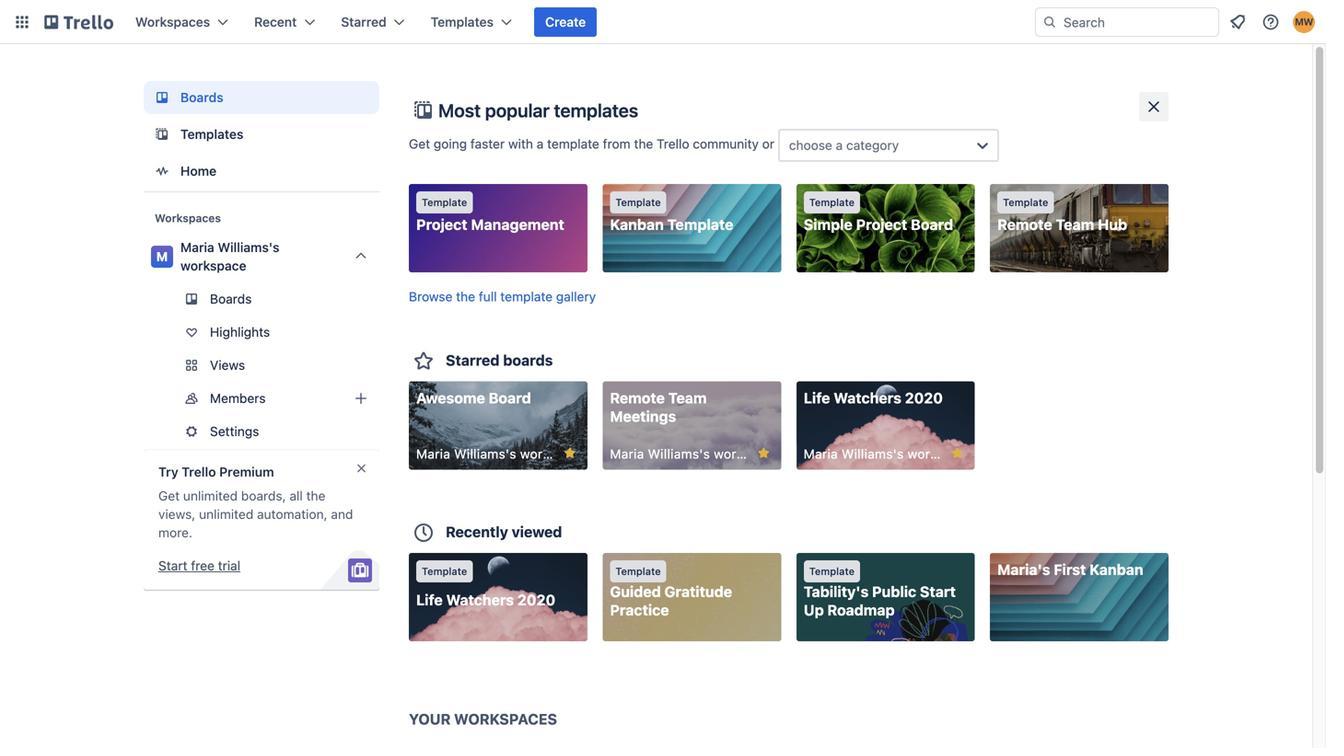 Task type: vqa. For each thing, say whether or not it's contained in the screenshot.
TEAMS inside the Link Trello To Microsoft Teams To See Your Trello Boards, Notifications, And More In Microsoft Teams.
no



Task type: describe. For each thing, give the bounding box(es) containing it.
the for get going faster with a template from the trello community or
[[634, 136, 653, 152]]

community
[[693, 136, 759, 152]]

maria williams (mariawilliams94) image
[[1293, 11, 1315, 33]]

your
[[409, 711, 451, 729]]

0 vertical spatial watchers
[[834, 390, 902, 407]]

template kanban template
[[610, 197, 734, 233]]

your workspaces
[[409, 711, 557, 729]]

board image
[[151, 87, 173, 109]]

practice
[[610, 602, 669, 619]]

0 vertical spatial get
[[409, 136, 430, 152]]

gratitude
[[665, 583, 732, 601]]

public
[[872, 583, 917, 601]]

primary element
[[0, 0, 1326, 44]]

popular
[[485, 99, 550, 121]]

start free trial button
[[158, 557, 240, 576]]

workspaces
[[454, 711, 557, 729]]

faster
[[471, 136, 505, 152]]

workspace for life watchers 2020
[[908, 447, 974, 462]]

add image
[[350, 388, 372, 410]]

0 vertical spatial life
[[804, 390, 830, 407]]

starred boards
[[446, 352, 553, 369]]

first
[[1054, 561, 1086, 579]]

boards,
[[241, 489, 286, 504]]

starred button
[[330, 7, 416, 37]]

start free trial
[[158, 559, 240, 574]]

trello inside 'try trello premium get unlimited boards, all the views, unlimited automation, and more.'
[[182, 465, 216, 480]]

members link
[[144, 384, 379, 414]]

workspaces inside popup button
[[135, 14, 210, 29]]

template remote team hub
[[998, 197, 1127, 233]]

free
[[191, 559, 215, 574]]

members
[[210, 391, 266, 406]]

maria's first kanban
[[998, 561, 1144, 579]]

choose
[[789, 138, 832, 153]]

template for project
[[422, 197, 467, 209]]

create
[[545, 14, 586, 29]]

browse the full template gallery
[[409, 289, 596, 304]]

up
[[804, 602, 824, 619]]

template board image
[[151, 123, 173, 146]]

williams's for life watchers 2020
[[842, 447, 904, 462]]

views
[[210, 358, 245, 373]]

click to unstar this board. it will be removed from your starred list. image for life watchers 2020
[[949, 445, 966, 462]]

home link
[[144, 155, 379, 188]]

tability's
[[804, 583, 869, 601]]

settings link
[[144, 417, 379, 447]]

starred for starred boards
[[446, 352, 500, 369]]

more.
[[158, 525, 192, 541]]

0 horizontal spatial a
[[537, 136, 544, 152]]

maria for life watchers 2020
[[804, 447, 838, 462]]

templates button
[[420, 7, 523, 37]]

template tability's public start up roadmap
[[804, 566, 956, 619]]

trial
[[218, 559, 240, 574]]

0 horizontal spatial life watchers 2020
[[416, 592, 556, 609]]

1 vertical spatial kanban
[[1090, 561, 1144, 579]]

roadmap
[[827, 602, 895, 619]]

views link
[[144, 351, 379, 380]]

browse the full template gallery link
[[409, 289, 596, 304]]

kanban inside template kanban template
[[610, 216, 664, 233]]

board inside the template simple project board
[[911, 216, 953, 233]]

remote inside remote team meetings
[[610, 390, 665, 407]]

full
[[479, 289, 497, 304]]

template project management
[[416, 197, 564, 233]]

templates link
[[144, 118, 379, 151]]

maria williams's workspace for awesome board
[[416, 447, 587, 462]]

workspace for awesome board
[[520, 447, 587, 462]]

remote team meetings
[[610, 390, 707, 426]]

all
[[290, 489, 303, 504]]

template for remote
[[1003, 197, 1049, 209]]

with
[[508, 136, 533, 152]]

guided
[[610, 583, 661, 601]]

Search field
[[1057, 8, 1219, 36]]

1 vertical spatial unlimited
[[199, 507, 254, 522]]

viewed
[[512, 524, 562, 541]]

search image
[[1043, 15, 1057, 29]]

simple
[[804, 216, 853, 233]]

remote inside "template remote team hub"
[[998, 216, 1052, 233]]

williams's for remote team meetings
[[648, 447, 710, 462]]

choose a category
[[789, 138, 899, 153]]

start inside template tability's public start up roadmap
[[920, 583, 956, 601]]

team inside "template remote team hub"
[[1056, 216, 1094, 233]]

browse
[[409, 289, 453, 304]]

awesome
[[416, 390, 485, 407]]

click to unstar this board. it will be removed from your starred list. image for awesome board
[[562, 445, 578, 462]]

project inside template project management
[[416, 216, 467, 233]]



Task type: locate. For each thing, give the bounding box(es) containing it.
template inside template project management
[[422, 197, 467, 209]]

get going faster with a template from the trello community or
[[409, 136, 778, 152]]

template simple project board
[[804, 197, 953, 233]]

0 horizontal spatial click to unstar this board. it will be removed from your starred list. image
[[562, 445, 578, 462]]

1 horizontal spatial kanban
[[1090, 561, 1144, 579]]

1 horizontal spatial board
[[911, 216, 953, 233]]

try
[[158, 465, 178, 480]]

unlimited
[[183, 489, 238, 504], [199, 507, 254, 522]]

templates up most
[[431, 14, 494, 29]]

3 click to unstar this board. it will be removed from your starred list. image from the left
[[949, 445, 966, 462]]

home
[[181, 163, 217, 179]]

starred right recent "dropdown button"
[[341, 14, 387, 29]]

most
[[438, 99, 481, 121]]

life
[[804, 390, 830, 407], [416, 592, 443, 609]]

0 horizontal spatial 2020
[[518, 592, 556, 609]]

1 vertical spatial templates
[[181, 127, 243, 142]]

0 vertical spatial unlimited
[[183, 489, 238, 504]]

1 horizontal spatial team
[[1056, 216, 1094, 233]]

workspace for remote team meetings
[[714, 447, 780, 462]]

boards for first the "boards" link
[[181, 90, 223, 105]]

0 vertical spatial team
[[1056, 216, 1094, 233]]

template for guided
[[616, 566, 661, 578]]

template
[[547, 136, 599, 152], [500, 289, 553, 304]]

trello right try
[[182, 465, 216, 480]]

workspaces button
[[124, 7, 240, 37]]

0 horizontal spatial kanban
[[610, 216, 664, 233]]

maria williams's workspace for remote team meetings
[[610, 447, 780, 462]]

1 click to unstar this board. it will be removed from your starred list. image from the left
[[562, 445, 578, 462]]

2 project from the left
[[856, 216, 907, 233]]

maria
[[181, 240, 214, 255], [416, 447, 450, 462], [610, 447, 644, 462], [804, 447, 838, 462]]

settings
[[210, 424, 259, 439]]

premium
[[219, 465, 274, 480]]

the
[[634, 136, 653, 152], [456, 289, 475, 304], [306, 489, 326, 504]]

workspaces up m
[[155, 212, 221, 225]]

template inside the template simple project board
[[809, 197, 855, 209]]

start inside button
[[158, 559, 187, 574]]

team
[[1056, 216, 1094, 233], [668, 390, 707, 407]]

starred for starred
[[341, 14, 387, 29]]

remote
[[998, 216, 1052, 233], [610, 390, 665, 407]]

start right public
[[920, 583, 956, 601]]

back to home image
[[44, 7, 113, 37]]

trello
[[657, 136, 689, 152], [182, 465, 216, 480]]

m
[[156, 249, 168, 264]]

trello left community
[[657, 136, 689, 152]]

click to unstar this board. it will be removed from your starred list. image for remote team meetings
[[755, 445, 772, 462]]

0 vertical spatial workspaces
[[135, 14, 210, 29]]

1 horizontal spatial the
[[456, 289, 475, 304]]

template guided gratitude practice
[[610, 566, 732, 619]]

or
[[762, 136, 775, 152]]

1 vertical spatial boards link
[[144, 285, 379, 314]]

templates
[[431, 14, 494, 29], [181, 127, 243, 142]]

template down templates
[[547, 136, 599, 152]]

template inside template guided gratitude practice
[[616, 566, 661, 578]]

0 horizontal spatial project
[[416, 216, 467, 233]]

template
[[422, 197, 467, 209], [616, 197, 661, 209], [809, 197, 855, 209], [1003, 197, 1049, 209], [667, 216, 734, 233], [422, 566, 467, 578], [616, 566, 661, 578], [809, 566, 855, 578]]

maria's
[[998, 561, 1050, 579]]

0 notifications image
[[1227, 11, 1249, 33]]

get
[[409, 136, 430, 152], [158, 489, 180, 504]]

1 horizontal spatial trello
[[657, 136, 689, 152]]

boards right board image
[[181, 90, 223, 105]]

1 vertical spatial the
[[456, 289, 475, 304]]

0 vertical spatial starred
[[341, 14, 387, 29]]

team inside remote team meetings
[[668, 390, 707, 407]]

the left full
[[456, 289, 475, 304]]

the for try trello premium get unlimited boards, all the views, unlimited automation, and more.
[[306, 489, 326, 504]]

views,
[[158, 507, 196, 522]]

boards up 'highlights'
[[210, 292, 252, 307]]

kanban down the from
[[610, 216, 664, 233]]

0 horizontal spatial board
[[489, 390, 531, 407]]

templates up "home" on the left of page
[[181, 127, 243, 142]]

1 vertical spatial life
[[416, 592, 443, 609]]

1 vertical spatial trello
[[182, 465, 216, 480]]

get inside 'try trello premium get unlimited boards, all the views, unlimited automation, and more.'
[[158, 489, 180, 504]]

2 click to unstar this board. it will be removed from your starred list. image from the left
[[755, 445, 772, 462]]

1 vertical spatial life watchers 2020
[[416, 592, 556, 609]]

create button
[[534, 7, 597, 37]]

0 horizontal spatial start
[[158, 559, 187, 574]]

watchers
[[834, 390, 902, 407], [446, 592, 514, 609]]

1 vertical spatial start
[[920, 583, 956, 601]]

template inside "template remote team hub"
[[1003, 197, 1049, 209]]

0 vertical spatial templates
[[431, 14, 494, 29]]

0 horizontal spatial templates
[[181, 127, 243, 142]]

0 vertical spatial start
[[158, 559, 187, 574]]

a
[[537, 136, 544, 152], [836, 138, 843, 153]]

try trello premium get unlimited boards, all the views, unlimited automation, and more.
[[158, 465, 353, 541]]

from
[[603, 136, 631, 152]]

recently
[[446, 524, 508, 541]]

1 horizontal spatial 2020
[[905, 390, 943, 407]]

templates
[[554, 99, 638, 121]]

1 vertical spatial template
[[500, 289, 553, 304]]

highlights
[[210, 325, 270, 340]]

project right simple
[[856, 216, 907, 233]]

1 horizontal spatial life
[[804, 390, 830, 407]]

1 vertical spatial 2020
[[518, 592, 556, 609]]

kanban right first
[[1090, 561, 1144, 579]]

get left going
[[409, 136, 430, 152]]

0 vertical spatial 2020
[[905, 390, 943, 407]]

most popular templates
[[438, 99, 638, 121]]

board
[[911, 216, 953, 233], [489, 390, 531, 407]]

0 vertical spatial boards link
[[144, 81, 379, 114]]

remote up meetings
[[610, 390, 665, 407]]

awesome board
[[416, 390, 531, 407]]

template right full
[[500, 289, 553, 304]]

boards link
[[144, 81, 379, 114], [144, 285, 379, 314]]

1 vertical spatial remote
[[610, 390, 665, 407]]

workspaces up board image
[[135, 14, 210, 29]]

category
[[846, 138, 899, 153]]

2 horizontal spatial click to unstar this board. it will be removed from your starred list. image
[[949, 445, 966, 462]]

hub
[[1098, 216, 1127, 233]]

start
[[158, 559, 187, 574], [920, 583, 956, 601]]

1 horizontal spatial watchers
[[834, 390, 902, 407]]

1 horizontal spatial templates
[[431, 14, 494, 29]]

1 vertical spatial boards
[[210, 292, 252, 307]]

0 vertical spatial boards
[[181, 90, 223, 105]]

maria for awesome board
[[416, 447, 450, 462]]

2020
[[905, 390, 943, 407], [518, 592, 556, 609]]

maria for remote team meetings
[[610, 447, 644, 462]]

get up "views,"
[[158, 489, 180, 504]]

1 project from the left
[[416, 216, 467, 233]]

the right all
[[306, 489, 326, 504]]

boards link up templates link
[[144, 81, 379, 114]]

0 vertical spatial template
[[547, 136, 599, 152]]

recently viewed
[[446, 524, 562, 541]]

0 horizontal spatial trello
[[182, 465, 216, 480]]

1 horizontal spatial life watchers 2020
[[804, 390, 943, 407]]

start left free
[[158, 559, 187, 574]]

automation,
[[257, 507, 328, 522]]

1 horizontal spatial click to unstar this board. it will be removed from your starred list. image
[[755, 445, 772, 462]]

workspaces
[[135, 14, 210, 29], [155, 212, 221, 225]]

starred inside popup button
[[341, 14, 387, 29]]

click to unstar this board. it will be removed from your starred list. image
[[562, 445, 578, 462], [755, 445, 772, 462], [949, 445, 966, 462]]

1 horizontal spatial remote
[[998, 216, 1052, 233]]

template inside template tability's public start up roadmap
[[809, 566, 855, 578]]

template for kanban
[[616, 197, 661, 209]]

boards link up the highlights link
[[144, 285, 379, 314]]

team up meetings
[[668, 390, 707, 407]]

team left hub
[[1056, 216, 1094, 233]]

recent
[[254, 14, 297, 29]]

boards
[[503, 352, 553, 369]]

management
[[471, 216, 564, 233]]

0 horizontal spatial watchers
[[446, 592, 514, 609]]

1 horizontal spatial project
[[856, 216, 907, 233]]

1 boards link from the top
[[144, 81, 379, 114]]

maria williams's workspace for life watchers 2020
[[804, 447, 974, 462]]

starred
[[341, 14, 387, 29], [446, 352, 500, 369]]

1 vertical spatial team
[[668, 390, 707, 407]]

meetings
[[610, 408, 676, 426]]

1 horizontal spatial get
[[409, 136, 430, 152]]

highlights link
[[144, 318, 379, 347]]

2 horizontal spatial the
[[634, 136, 653, 152]]

0 horizontal spatial the
[[306, 489, 326, 504]]

unlimited down 'boards,'
[[199, 507, 254, 522]]

and
[[331, 507, 353, 522]]

0 vertical spatial board
[[911, 216, 953, 233]]

the right the from
[[634, 136, 653, 152]]

home image
[[151, 160, 173, 182]]

project inside the template simple project board
[[856, 216, 907, 233]]

0 horizontal spatial team
[[668, 390, 707, 407]]

2 vertical spatial the
[[306, 489, 326, 504]]

1 horizontal spatial a
[[836, 138, 843, 153]]

unlimited up "views,"
[[183, 489, 238, 504]]

0 horizontal spatial get
[[158, 489, 180, 504]]

going
[[434, 136, 467, 152]]

2 boards link from the top
[[144, 285, 379, 314]]

1 vertical spatial watchers
[[446, 592, 514, 609]]

1 vertical spatial get
[[158, 489, 180, 504]]

template for simple
[[809, 197, 855, 209]]

1 vertical spatial board
[[489, 390, 531, 407]]

boards for 1st the "boards" link from the bottom
[[210, 292, 252, 307]]

maria's first kanban link
[[990, 554, 1169, 642]]

recent button
[[243, 7, 326, 37]]

kanban
[[610, 216, 664, 233], [1090, 561, 1144, 579]]

project
[[416, 216, 467, 233], [856, 216, 907, 233]]

gallery
[[556, 289, 596, 304]]

the inside 'try trello premium get unlimited boards, all the views, unlimited automation, and more.'
[[306, 489, 326, 504]]

0 horizontal spatial life
[[416, 592, 443, 609]]

0 horizontal spatial starred
[[341, 14, 387, 29]]

0 vertical spatial life watchers 2020
[[804, 390, 943, 407]]

1 horizontal spatial start
[[920, 583, 956, 601]]

williams's for awesome board
[[454, 447, 516, 462]]

0 vertical spatial the
[[634, 136, 653, 152]]

a right choose
[[836, 138, 843, 153]]

project up the browse
[[416, 216, 467, 233]]

1 horizontal spatial starred
[[446, 352, 500, 369]]

open information menu image
[[1262, 13, 1280, 31]]

boards
[[181, 90, 223, 105], [210, 292, 252, 307]]

0 vertical spatial trello
[[657, 136, 689, 152]]

workspace
[[181, 258, 246, 274], [520, 447, 587, 462], [714, 447, 780, 462], [908, 447, 974, 462]]

williams's
[[218, 240, 279, 255], [454, 447, 516, 462], [648, 447, 710, 462], [842, 447, 904, 462]]

1 vertical spatial starred
[[446, 352, 500, 369]]

template for tability's
[[809, 566, 855, 578]]

maria williams's workspace
[[181, 240, 279, 274], [416, 447, 587, 462], [610, 447, 780, 462], [804, 447, 974, 462]]

starred up awesome board
[[446, 352, 500, 369]]

remote left hub
[[998, 216, 1052, 233]]

a right with
[[537, 136, 544, 152]]

0 vertical spatial remote
[[998, 216, 1052, 233]]

0 horizontal spatial remote
[[610, 390, 665, 407]]

0 vertical spatial kanban
[[610, 216, 664, 233]]

1 vertical spatial workspaces
[[155, 212, 221, 225]]

templates inside dropdown button
[[431, 14, 494, 29]]



